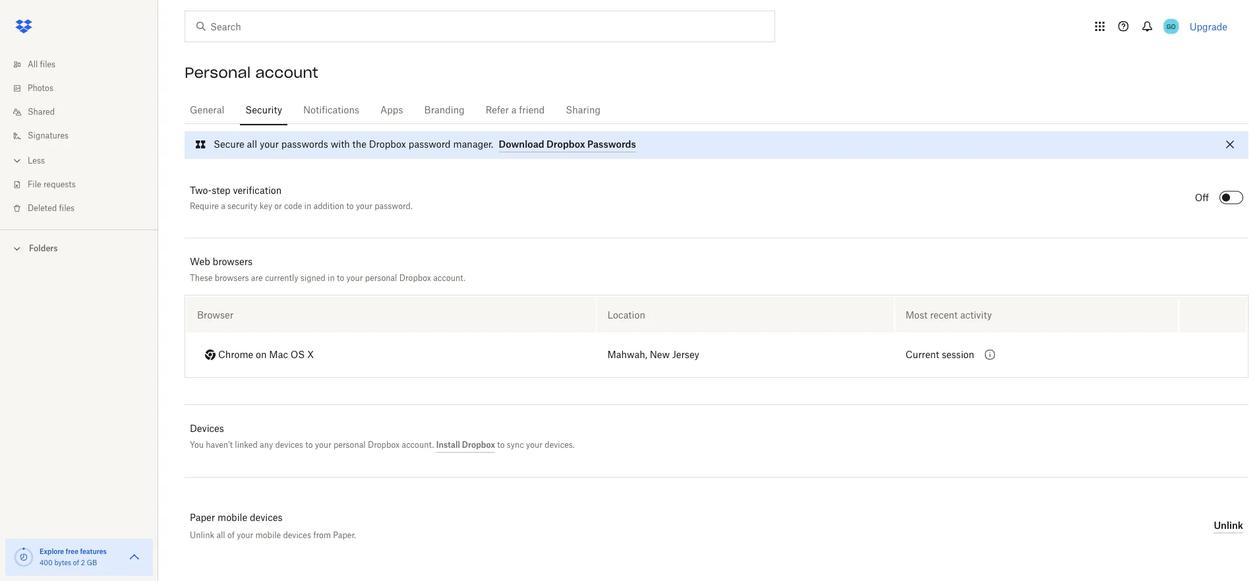 Task type: vqa. For each thing, say whether or not it's contained in the screenshot.
a in tab
yes



Task type: locate. For each thing, give the bounding box(es) containing it.
in right signed on the left top
[[328, 273, 335, 283]]

1 horizontal spatial of
[[228, 530, 235, 540]]

mobile down paper mobile devices
[[256, 530, 281, 540]]

your right sync
[[526, 440, 543, 450]]

require a security key or code in addition to your password.
[[190, 203, 413, 210]]

all for secure
[[247, 140, 257, 149]]

1 vertical spatial account.
[[402, 440, 434, 450]]

paper mobile devices
[[190, 514, 283, 523]]

require
[[190, 203, 219, 210]]

personal
[[365, 273, 397, 283], [334, 440, 366, 450]]

0 horizontal spatial unlink
[[190, 530, 214, 540]]

personal inside devices you haven't linked any devices to your personal dropbox account. install dropbox to sync your devices.
[[334, 440, 366, 450]]

key
[[260, 203, 272, 210]]

0 vertical spatial mobile
[[218, 514, 247, 523]]

of left 2 at the left of the page
[[73, 560, 79, 567]]

in right code
[[304, 203, 312, 210]]

devices up "unlink all of your mobile devices from paper."
[[250, 514, 283, 523]]

a for friend
[[512, 106, 517, 115]]

all inside secure all your passwords with the dropbox password manager. download dropbox passwords
[[247, 140, 257, 149]]

devices right any
[[275, 440, 303, 450]]

1 vertical spatial in
[[328, 273, 335, 283]]

install dropbox link
[[436, 440, 495, 453]]

1 vertical spatial of
[[73, 560, 79, 567]]

sharing
[[566, 106, 601, 115]]

all down paper mobile devices
[[217, 530, 225, 540]]

browser
[[197, 309, 234, 320]]

your down paper mobile devices
[[237, 530, 253, 540]]

install
[[436, 440, 460, 450]]

current session
[[906, 351, 975, 360]]

browsers
[[213, 256, 253, 267], [215, 273, 249, 283]]

code
[[284, 203, 302, 210]]

unlink all of your mobile devices from paper.
[[190, 530, 356, 540]]

general
[[190, 106, 224, 115]]

account. inside devices you haven't linked any devices to your personal dropbox account. install dropbox to sync your devices.
[[402, 440, 434, 450]]

these
[[190, 273, 213, 283]]

apps tab
[[375, 94, 409, 126]]

current
[[906, 351, 940, 360]]

devices
[[190, 423, 224, 434]]

password.
[[375, 203, 413, 210]]

haven't
[[206, 440, 233, 450]]

go button
[[1161, 16, 1183, 37]]

0 vertical spatial all
[[247, 140, 257, 149]]

x
[[307, 350, 314, 360]]

folders button
[[0, 238, 158, 258]]

0 horizontal spatial all
[[217, 530, 225, 540]]

a inside "tab"
[[512, 106, 517, 115]]

0 horizontal spatial a
[[221, 203, 225, 210]]

the
[[353, 140, 367, 149]]

from
[[313, 530, 331, 540]]

1 vertical spatial personal
[[334, 440, 366, 450]]

all files
[[28, 61, 55, 69]]

400
[[40, 560, 53, 567]]

mobile
[[218, 514, 247, 523], [256, 530, 281, 540]]

dropbox inside secure all your passwords with the dropbox password manager. download dropbox passwords
[[369, 140, 406, 149]]

1 horizontal spatial in
[[328, 273, 335, 283]]

0 vertical spatial a
[[512, 106, 517, 115]]

all files link
[[11, 53, 158, 77]]

currently
[[265, 273, 298, 283]]

mahwah,
[[608, 351, 648, 360]]

files
[[40, 61, 55, 69], [59, 204, 75, 212]]

features
[[80, 547, 107, 555]]

devices inside devices you haven't linked any devices to your personal dropbox account. install dropbox to sync your devices.
[[275, 440, 303, 450]]

0 vertical spatial in
[[304, 203, 312, 210]]

your down security tab
[[260, 140, 279, 149]]

gb
[[87, 560, 97, 567]]

0 horizontal spatial files
[[40, 61, 55, 69]]

1 horizontal spatial unlink
[[1215, 520, 1244, 531]]

unlink
[[1215, 520, 1244, 531], [190, 530, 214, 540]]

0 horizontal spatial mobile
[[218, 514, 247, 523]]

0 vertical spatial personal
[[365, 273, 397, 283]]

location
[[608, 309, 646, 320]]

0 vertical spatial account.
[[434, 273, 466, 283]]

1 vertical spatial browsers
[[215, 273, 249, 283]]

requests
[[43, 181, 76, 189]]

your inside secure all your passwords with the dropbox password manager. download dropbox passwords
[[260, 140, 279, 149]]

in inside 'web browsers these browsers are currently signed in to your personal dropbox account.'
[[328, 273, 335, 283]]

devices for unlink
[[283, 530, 311, 540]]

1 vertical spatial a
[[221, 203, 225, 210]]

0 vertical spatial files
[[40, 61, 55, 69]]

addition
[[314, 203, 344, 210]]

a right the refer
[[512, 106, 517, 115]]

all for unlink
[[217, 530, 225, 540]]

1 vertical spatial mobile
[[256, 530, 281, 540]]

a down "step"
[[221, 203, 225, 210]]

your left password.
[[356, 203, 373, 210]]

devices left from
[[283, 530, 311, 540]]

1 horizontal spatial files
[[59, 204, 75, 212]]

most recent activity
[[906, 309, 993, 320]]

are
[[251, 273, 263, 283]]

explore free features 400 bytes of 2 gb
[[40, 547, 107, 567]]

list
[[0, 45, 158, 230]]

your
[[260, 140, 279, 149], [356, 203, 373, 210], [347, 273, 363, 283], [315, 440, 332, 450], [526, 440, 543, 450], [237, 530, 253, 540]]

your inside 'web browsers these browsers are currently signed in to your personal dropbox account.'
[[347, 273, 363, 283]]

personal
[[185, 63, 251, 82]]

notifications tab
[[298, 94, 365, 126]]

two-step verification
[[190, 186, 282, 195]]

of down paper mobile devices
[[228, 530, 235, 540]]

go
[[1167, 22, 1177, 30]]

1 vertical spatial devices
[[250, 514, 283, 523]]

explore
[[40, 547, 64, 555]]

web browsers these browsers are currently signed in to your personal dropbox account.
[[190, 256, 466, 283]]

most
[[906, 309, 928, 320]]

download dropbox passwords alert
[[185, 131, 1249, 158]]

secure all your passwords with the dropbox password manager. download dropbox passwords
[[214, 139, 636, 150]]

password
[[409, 140, 451, 149]]

signed
[[301, 273, 326, 283]]

devices
[[275, 440, 303, 450], [250, 514, 283, 523], [283, 530, 311, 540]]

1 horizontal spatial a
[[512, 106, 517, 115]]

shared link
[[11, 100, 158, 124]]

0 horizontal spatial of
[[73, 560, 79, 567]]

deleted files
[[28, 204, 75, 212]]

in
[[304, 203, 312, 210], [328, 273, 335, 283]]

1 vertical spatial all
[[217, 530, 225, 540]]

your right signed on the left top
[[347, 273, 363, 283]]

quota usage element
[[13, 547, 34, 568]]

passwords
[[282, 140, 328, 149]]

or
[[275, 203, 282, 210]]

paper
[[190, 514, 215, 523]]

tab list
[[185, 92, 1249, 126]]

0 vertical spatial devices
[[275, 440, 303, 450]]

less image
[[11, 154, 24, 167]]

with
[[331, 140, 350, 149]]

less
[[28, 157, 45, 165]]

all right secure
[[247, 140, 257, 149]]

account.
[[434, 273, 466, 283], [402, 440, 434, 450]]

mobile right paper
[[218, 514, 247, 523]]

devices you haven't linked any devices to your personal dropbox account. install dropbox to sync your devices.
[[190, 423, 575, 450]]

branding tab
[[419, 94, 470, 126]]

browsers up are
[[213, 256, 253, 267]]

account
[[255, 63, 318, 82]]

file
[[28, 181, 41, 189]]

files right deleted
[[59, 204, 75, 212]]

to left sync
[[498, 440, 505, 450]]

linked
[[235, 440, 258, 450]]

browsers left are
[[215, 273, 249, 283]]

1 vertical spatial files
[[59, 204, 75, 212]]

security
[[228, 203, 258, 210]]

sharing tab
[[561, 94, 606, 126]]

files right 'all'
[[40, 61, 55, 69]]

2 vertical spatial devices
[[283, 530, 311, 540]]

chrome
[[218, 350, 253, 360]]

mahwah, new jersey
[[608, 351, 700, 360]]

of
[[228, 530, 235, 540], [73, 560, 79, 567]]

to right signed on the left top
[[337, 273, 344, 283]]

1 horizontal spatial all
[[247, 140, 257, 149]]

dropboxpasswordsline image
[[193, 137, 208, 152]]



Task type: describe. For each thing, give the bounding box(es) containing it.
apps
[[381, 106, 403, 115]]

your right any
[[315, 440, 332, 450]]

friend
[[519, 106, 545, 115]]

signatures link
[[11, 124, 158, 148]]

refer a friend
[[486, 106, 545, 115]]

security
[[246, 106, 282, 115]]

1 horizontal spatial mobile
[[256, 530, 281, 540]]

new
[[650, 351, 670, 360]]

list containing all files
[[0, 45, 158, 230]]

download
[[499, 139, 545, 150]]

activity
[[961, 309, 993, 320]]

files for all files
[[40, 61, 55, 69]]

end session element
[[1180, 297, 1247, 333]]

you
[[190, 440, 204, 450]]

download dropbox passwords button
[[499, 137, 636, 152]]

refer
[[486, 106, 509, 115]]

paper.
[[333, 530, 356, 540]]

web
[[190, 256, 210, 267]]

files for deleted files
[[59, 204, 75, 212]]

Search text field
[[210, 19, 748, 34]]

chrome on mac os x
[[218, 350, 314, 360]]

all
[[28, 61, 38, 69]]

unlink button
[[1215, 518, 1244, 533]]

refer a friend tab
[[481, 94, 550, 126]]

general tab
[[185, 94, 230, 126]]

off
[[1196, 194, 1210, 203]]

os
[[291, 350, 305, 360]]

to inside 'web browsers these browsers are currently signed in to your personal dropbox account.'
[[337, 273, 344, 283]]

tab list containing general
[[185, 92, 1249, 126]]

photos
[[28, 84, 53, 92]]

two-
[[190, 186, 212, 195]]

to right addition on the top
[[347, 203, 354, 210]]

photos link
[[11, 77, 158, 100]]

on
[[256, 350, 267, 360]]

bytes
[[54, 560, 71, 567]]

shared
[[28, 108, 55, 116]]

dropbox image
[[11, 13, 37, 40]]

personal account
[[185, 63, 318, 82]]

notifications
[[303, 106, 359, 115]]

jersey
[[673, 351, 700, 360]]

account. inside 'web browsers these browsers are currently signed in to your personal dropbox account.'
[[434, 273, 466, 283]]

secure
[[214, 140, 245, 149]]

folders
[[29, 243, 58, 253]]

0 vertical spatial of
[[228, 530, 235, 540]]

0 vertical spatial browsers
[[213, 256, 253, 267]]

sync
[[507, 440, 524, 450]]

unlink for unlink all of your mobile devices from paper.
[[190, 530, 214, 540]]

2
[[81, 560, 85, 567]]

of inside explore free features 400 bytes of 2 gb
[[73, 560, 79, 567]]

0 horizontal spatial in
[[304, 203, 312, 210]]

verification
[[233, 186, 282, 195]]

free
[[66, 547, 78, 555]]

personal inside 'web browsers these browsers are currently signed in to your personal dropbox account.'
[[365, 273, 397, 283]]

branding
[[424, 106, 465, 115]]

step
[[212, 186, 231, 195]]

devices.
[[545, 440, 575, 450]]

session
[[942, 351, 975, 360]]

signatures
[[28, 132, 69, 140]]

mac
[[269, 350, 288, 360]]

dropbox inside 'web browsers these browsers are currently signed in to your personal dropbox account.'
[[400, 273, 431, 283]]

unlink for unlink
[[1215, 520, 1244, 531]]

to right any
[[306, 440, 313, 450]]

file requests
[[28, 181, 76, 189]]

deleted files link
[[11, 197, 158, 220]]

upgrade
[[1190, 21, 1228, 32]]

file requests link
[[11, 173, 158, 197]]

upgrade link
[[1190, 21, 1228, 32]]

passwords
[[588, 139, 636, 150]]

deleted
[[28, 204, 57, 212]]

security tab
[[240, 94, 288, 126]]

any
[[260, 440, 273, 450]]

devices for devices
[[275, 440, 303, 450]]

manager.
[[453, 140, 494, 149]]

recent
[[931, 309, 958, 320]]

a for security
[[221, 203, 225, 210]]



